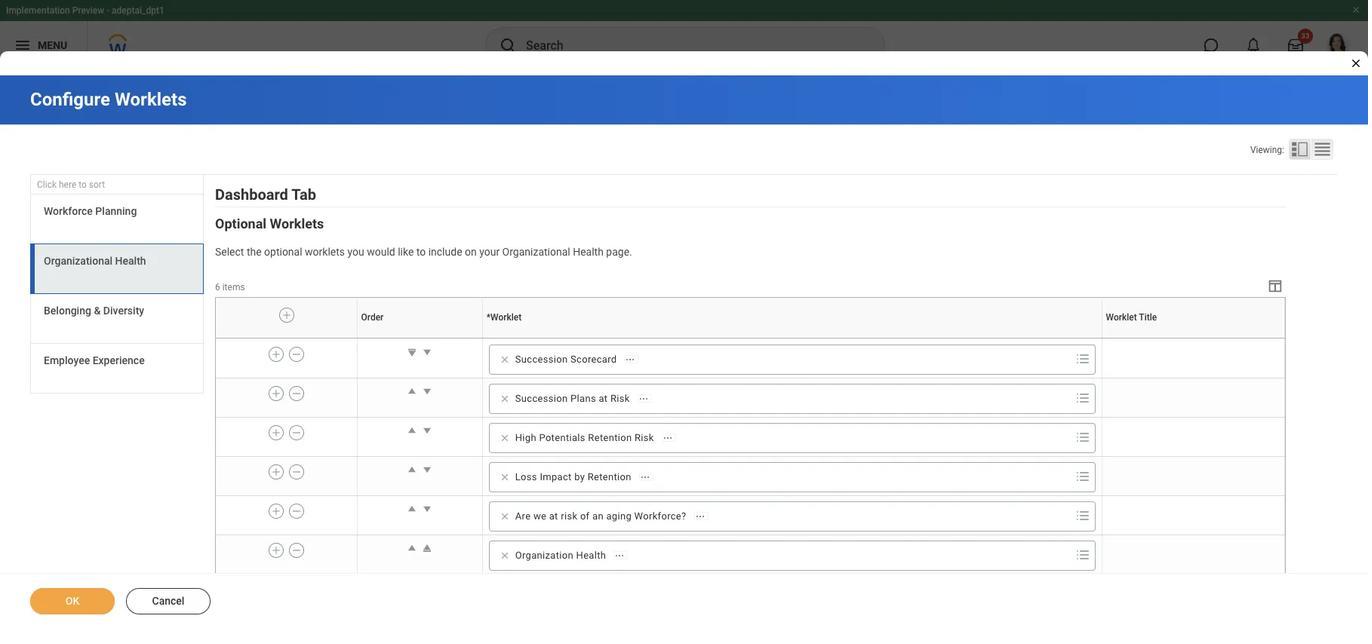 Task type: vqa. For each thing, say whether or not it's contained in the screenshot.
book open Image
no



Task type: describe. For each thing, give the bounding box(es) containing it.
6
[[215, 282, 220, 293]]

minus image for row element containing succession scorecard
[[292, 348, 302, 361]]

high potentials retention risk, press delete to clear value. option
[[494, 429, 681, 448]]

prompts image for risk
[[1074, 389, 1092, 408]]

aging
[[606, 511, 632, 522]]

minus image for row element containing organization health
[[292, 544, 302, 558]]

high potentials retention risk
[[515, 432, 654, 444]]

retention inside option
[[588, 432, 632, 444]]

of
[[580, 511, 590, 522]]

are we at risk of an aging workforce?
[[515, 511, 687, 522]]

1 prompts image from the top
[[1074, 350, 1092, 368]]

cancel button
[[126, 589, 211, 615]]

are we at risk of an aging workforce?, press delete to clear value. option
[[494, 508, 713, 526]]

workforce?
[[634, 511, 687, 522]]

-
[[107, 5, 110, 16]]

*
[[487, 313, 491, 323]]

Toggle to Grid view radio
[[1312, 139, 1334, 160]]

optional worklets button
[[215, 216, 324, 232]]

notifications large image
[[1246, 38, 1261, 53]]

high
[[515, 432, 537, 444]]

at for plans
[[599, 393, 608, 405]]

configure worklets main content
[[0, 75, 1368, 629]]

x small image for loss impact by retention
[[497, 470, 512, 485]]

x small image for are we at risk of an aging workforce?
[[497, 509, 512, 525]]

risk for succession plans at risk
[[611, 393, 630, 405]]

by
[[575, 472, 585, 483]]

worklets
[[305, 246, 345, 258]]

minus image for row element containing loss impact by retention
[[292, 466, 302, 479]]

worklet title
[[1106, 313, 1157, 323]]

prompts image for risk
[[1074, 429, 1092, 447]]

configure
[[30, 89, 110, 110]]

succession scorecard, press delete to clear value. option
[[494, 351, 643, 369]]

workforce
[[44, 205, 93, 218]]

viewing: option group
[[1251, 139, 1338, 163]]

&
[[94, 305, 101, 317]]

your
[[479, 246, 500, 258]]

x small image for succession plans at risk
[[497, 392, 512, 407]]

related actions image for are we at risk of an aging workforce?
[[695, 512, 705, 522]]

an
[[593, 511, 604, 522]]

6 items
[[215, 282, 245, 293]]

like
[[398, 246, 414, 258]]

related actions image for high potentials retention risk
[[662, 433, 673, 444]]

plus image for row element containing succession plans at risk's minus image
[[271, 387, 282, 401]]

would
[[367, 246, 395, 258]]

caret down image for high
[[420, 423, 435, 438]]

related actions image for loss impact by retention
[[640, 472, 650, 483]]

click here to sort
[[37, 180, 105, 190]]

health for organization health
[[576, 550, 606, 562]]

plus image for are we at risk of an aging workforce?
[[271, 505, 282, 518]]

risk
[[561, 511, 578, 522]]

caret up image
[[405, 502, 420, 517]]

order for order
[[361, 313, 384, 323]]

organizational inside optional worklets "group"
[[502, 246, 570, 258]]

profile logan mcneil element
[[1317, 29, 1359, 62]]

2 caret down image from the top
[[420, 463, 435, 478]]

caret up image for organization
[[405, 541, 420, 556]]

include
[[428, 246, 462, 258]]

ok
[[65, 596, 79, 608]]

sort
[[89, 180, 105, 190]]

related actions image for succession scorecard
[[625, 355, 636, 365]]

adeptai_dpt1
[[112, 5, 164, 16]]

navigation pane region
[[30, 175, 204, 398]]

configure worklets dialog
[[0, 0, 1368, 629]]

implementation
[[6, 5, 70, 16]]

worklet title column header
[[1102, 338, 1285, 340]]

succession for succession scorecard
[[515, 354, 568, 365]]

caret up image for succession
[[405, 384, 420, 399]]

plus image for minus image for row element containing succession scorecard
[[271, 348, 282, 361]]

click here to sort button
[[30, 175, 204, 195]]

viewing:
[[1251, 145, 1285, 155]]

high potentials retention risk element
[[515, 432, 654, 445]]

loss impact by retention element
[[515, 471, 632, 485]]

optional
[[215, 216, 267, 232]]

0 vertical spatial title
[[1139, 313, 1157, 323]]

loss
[[515, 472, 537, 483]]

row element containing organization health
[[216, 535, 1285, 575]]

organization health element
[[515, 549, 606, 563]]

succession scorecard
[[515, 354, 617, 365]]

health left page.
[[573, 246, 604, 258]]

workforce planning
[[44, 205, 137, 218]]

worklets for optional worklets
[[270, 216, 324, 232]]

optional worklets
[[215, 216, 324, 232]]

configure worklets
[[30, 89, 187, 110]]

x small image for organization health
[[497, 549, 512, 564]]

succession plans at risk
[[515, 393, 630, 405]]

prompts image for retention
[[1074, 468, 1092, 486]]

caret bottom image
[[405, 345, 420, 360]]

x small image for high potentials retention risk
[[497, 431, 512, 446]]

optional
[[264, 246, 302, 258]]

minus image for row element containing succession plans at risk
[[292, 387, 302, 401]]

experience
[[93, 355, 145, 367]]

optional worklets group
[[215, 215, 1288, 576]]



Task type: locate. For each thing, give the bounding box(es) containing it.
select
[[215, 246, 244, 258]]

are
[[515, 511, 531, 522]]

to left the sort
[[79, 180, 87, 190]]

click
[[37, 180, 57, 190]]

caret down image down order column header
[[420, 345, 435, 360]]

tab
[[292, 186, 316, 204]]

risk
[[611, 393, 630, 405], [635, 432, 654, 444]]

Toggle to List Detail view radio
[[1289, 139, 1311, 160]]

3 caret down image from the top
[[420, 502, 435, 517]]

related actions image inside "succession plans at risk, press delete to clear value." option
[[638, 394, 649, 404]]

related actions image right plans
[[638, 394, 649, 404]]

order up order column header
[[361, 313, 384, 323]]

organizational health
[[44, 255, 146, 267]]

0 vertical spatial succession
[[515, 354, 568, 365]]

x small image
[[497, 392, 512, 407], [497, 431, 512, 446], [497, 470, 512, 485]]

0 vertical spatial minus image
[[292, 505, 302, 518]]

items
[[222, 282, 245, 293]]

close configure worklets image
[[1350, 57, 1362, 69]]

order
[[361, 313, 384, 323], [419, 338, 421, 339]]

1 horizontal spatial order
[[419, 338, 421, 339]]

1 caret down image from the top
[[420, 345, 435, 360]]

succession up succession plans at risk
[[515, 354, 568, 365]]

1 vertical spatial related actions image
[[638, 394, 649, 404]]

0 vertical spatial caret down image
[[420, 423, 435, 438]]

retention right by at bottom left
[[588, 472, 632, 483]]

search image
[[499, 36, 517, 54]]

list box
[[30, 195, 204, 394]]

1 minus image from the top
[[292, 505, 302, 518]]

1 prompts image from the top
[[1074, 429, 1092, 447]]

belonging
[[44, 305, 91, 317]]

organizational down the workforce
[[44, 255, 113, 267]]

3 caret up image from the top
[[405, 463, 420, 478]]

x small image
[[497, 352, 512, 368], [497, 509, 512, 525], [497, 549, 512, 564]]

2 succession from the top
[[515, 393, 568, 405]]

the
[[247, 246, 262, 258]]

1 vertical spatial related actions image
[[695, 512, 705, 522]]

related actions image inside organization health, press delete to clear value. option
[[615, 551, 625, 561]]

0 vertical spatial prompts image
[[1074, 429, 1092, 447]]

plus image for high potentials retention risk
[[271, 426, 282, 440]]

potentials
[[539, 432, 586, 444]]

1 caret down image from the top
[[420, 423, 435, 438]]

minus image for row element containing are we at risk of an aging workforce?
[[292, 505, 302, 518]]

0 vertical spatial plus image
[[271, 348, 282, 361]]

1 vertical spatial minus image
[[292, 544, 302, 558]]

1 row element from the top
[[216, 298, 1288, 338]]

2 vertical spatial x small image
[[497, 549, 512, 564]]

order inside row element
[[361, 313, 384, 323]]

caret down image for caret up image corresponding to succession
[[420, 384, 435, 399]]

x small image left the organization
[[497, 549, 512, 564]]

0 vertical spatial at
[[599, 393, 608, 405]]

at for we
[[549, 511, 558, 522]]

0 horizontal spatial order
[[361, 313, 384, 323]]

implementation preview -   adeptai_dpt1 banner
[[0, 0, 1368, 69]]

0 horizontal spatial worklets
[[115, 89, 187, 110]]

minus image for row element containing high potentials retention risk
[[292, 426, 302, 440]]

4 caret up image from the top
[[405, 541, 420, 556]]

caret up image
[[405, 384, 420, 399], [405, 423, 420, 438], [405, 463, 420, 478], [405, 541, 420, 556]]

caret down image
[[420, 423, 435, 438], [420, 463, 435, 478], [420, 502, 435, 517]]

belonging & diversity
[[44, 305, 144, 317]]

you
[[348, 246, 364, 258]]

2 vertical spatial caret down image
[[420, 502, 435, 517]]

0 horizontal spatial at
[[549, 511, 558, 522]]

health down of
[[576, 550, 606, 562]]

row element containing high potentials retention risk
[[216, 418, 1285, 457]]

succession inside option
[[515, 393, 568, 405]]

order column header
[[357, 338, 483, 340]]

preview
[[72, 5, 104, 16]]

1 minus image from the top
[[292, 348, 302, 361]]

on
[[465, 246, 477, 258]]

retention down plans
[[588, 432, 632, 444]]

3 row element from the top
[[216, 378, 1285, 418]]

2 minus image from the top
[[292, 387, 302, 401]]

0 vertical spatial related actions image
[[625, 355, 636, 365]]

0 vertical spatial x small image
[[497, 352, 512, 368]]

succession
[[515, 354, 568, 365], [515, 393, 568, 405]]

0 horizontal spatial risk
[[611, 393, 630, 405]]

loss impact by retention
[[515, 472, 632, 483]]

succession plans at risk, press delete to clear value. option
[[494, 390, 656, 408]]

row element
[[216, 298, 1288, 338], [216, 340, 1285, 378], [216, 378, 1285, 418], [216, 418, 1285, 457], [216, 457, 1285, 496], [216, 496, 1285, 535], [216, 535, 1285, 575]]

succession left plans
[[515, 393, 568, 405]]

x small image inside the are we at risk of an aging workforce?, press delete to clear value. option
[[497, 509, 512, 525]]

0 vertical spatial risk
[[611, 393, 630, 405]]

x small image inside loss impact by retention, press delete to clear value. 'option'
[[497, 470, 512, 485]]

ok button
[[30, 589, 115, 615]]

1 horizontal spatial organizational
[[502, 246, 570, 258]]

2 caret down image from the top
[[420, 384, 435, 399]]

caret down image for caret bottom icon
[[420, 345, 435, 360]]

4 row element from the top
[[216, 418, 1285, 457]]

here
[[59, 180, 76, 190]]

1 vertical spatial prompts image
[[1074, 389, 1092, 408]]

0 vertical spatial order
[[361, 313, 384, 323]]

health up diversity
[[115, 255, 146, 267]]

plus image for worklet
[[282, 309, 292, 323]]

0 vertical spatial related actions image
[[662, 433, 673, 444]]

1 vertical spatial succession
[[515, 393, 568, 405]]

organizational right your
[[502, 246, 570, 258]]

organizational inside navigation pane region
[[44, 255, 113, 267]]

health
[[573, 246, 604, 258], [115, 255, 146, 267], [576, 550, 606, 562]]

list box inside the configure worklets main content
[[30, 195, 204, 394]]

x small image for succession scorecard
[[497, 352, 512, 368]]

1 horizontal spatial title
[[1194, 338, 1196, 339]]

implementation preview -   adeptai_dpt1
[[6, 5, 164, 16]]

1 vertical spatial to
[[416, 246, 426, 258]]

0 vertical spatial worklets
[[115, 89, 187, 110]]

1 horizontal spatial worklets
[[270, 216, 324, 232]]

related actions image inside the are we at risk of an aging workforce?, press delete to clear value. option
[[695, 512, 705, 522]]

order for order worklet worklet title
[[419, 338, 421, 339]]

employee
[[44, 355, 90, 367]]

health inside list box
[[115, 255, 146, 267]]

related actions image for organization health
[[615, 551, 625, 561]]

x small image left loss
[[497, 470, 512, 485]]

dashboard tab
[[215, 186, 316, 204]]

organization
[[515, 550, 574, 562]]

caret down image down caret bottom icon
[[420, 384, 435, 399]]

7 row element from the top
[[216, 535, 1285, 575]]

row element containing loss impact by retention
[[216, 457, 1285, 496]]

1 vertical spatial x small image
[[497, 431, 512, 446]]

2 minus image from the top
[[292, 544, 302, 558]]

0 vertical spatial caret down image
[[420, 345, 435, 360]]

2 prompts image from the top
[[1074, 507, 1092, 525]]

1 vertical spatial plus image
[[271, 387, 282, 401]]

2 prompts image from the top
[[1074, 389, 1092, 408]]

x small image down * worklet
[[497, 352, 512, 368]]

organization health
[[515, 550, 606, 562]]

0 vertical spatial prompts image
[[1074, 350, 1092, 368]]

0 horizontal spatial to
[[79, 180, 87, 190]]

caret up image for loss
[[405, 463, 420, 478]]

x small image inside "succession plans at risk, press delete to clear value." option
[[497, 392, 512, 407]]

related actions image
[[662, 433, 673, 444], [695, 512, 705, 522], [615, 551, 625, 561]]

at
[[599, 393, 608, 405], [549, 511, 558, 522]]

3 prompts image from the top
[[1074, 546, 1092, 565]]

caret down image for are
[[420, 502, 435, 517]]

minus image
[[292, 505, 302, 518], [292, 544, 302, 558]]

prompts image for risk
[[1074, 507, 1092, 525]]

2 plus image from the top
[[271, 387, 282, 401]]

0 vertical spatial to
[[79, 180, 87, 190]]

3 x small image from the top
[[497, 470, 512, 485]]

at right we
[[549, 511, 558, 522]]

1 plus image from the top
[[271, 348, 282, 361]]

1 horizontal spatial to
[[416, 246, 426, 258]]

1 vertical spatial prompts image
[[1074, 507, 1092, 525]]

6 row element from the top
[[216, 496, 1285, 535]]

4 minus image from the top
[[292, 466, 302, 479]]

1 vertical spatial order
[[419, 338, 421, 339]]

0 vertical spatial retention
[[588, 432, 632, 444]]

1 x small image from the top
[[497, 392, 512, 407]]

1 vertical spatial retention
[[588, 472, 632, 483]]

1 succession from the top
[[515, 354, 568, 365]]

x small image left succession plans at risk element on the bottom of the page
[[497, 392, 512, 407]]

2 horizontal spatial related actions image
[[695, 512, 705, 522]]

plus image
[[271, 348, 282, 361], [271, 387, 282, 401]]

1 vertical spatial caret down image
[[420, 384, 435, 399]]

worklets
[[115, 89, 187, 110], [270, 216, 324, 232]]

to right like
[[416, 246, 426, 258]]

0 horizontal spatial related actions image
[[615, 551, 625, 561]]

health inside option
[[576, 550, 606, 562]]

employee experience
[[44, 355, 145, 367]]

planning
[[95, 205, 137, 218]]

2 vertical spatial prompts image
[[1074, 468, 1092, 486]]

1 vertical spatial at
[[549, 511, 558, 522]]

worklet
[[491, 313, 522, 323], [1106, 313, 1137, 323], [791, 338, 794, 339], [1191, 338, 1194, 339]]

prompts image
[[1074, 350, 1092, 368], [1074, 389, 1092, 408], [1074, 468, 1092, 486]]

1 vertical spatial worklets
[[270, 216, 324, 232]]

row element containing succession scorecard
[[216, 340, 1285, 378]]

at right plans
[[599, 393, 608, 405]]

to
[[79, 180, 87, 190], [416, 246, 426, 258]]

succession for succession plans at risk
[[515, 393, 568, 405]]

2 row element from the top
[[216, 340, 1285, 378]]

plans
[[571, 393, 596, 405]]

worklets inside "group"
[[270, 216, 324, 232]]

worklets for configure worklets
[[115, 89, 187, 110]]

minus image
[[292, 348, 302, 361], [292, 387, 302, 401], [292, 426, 302, 440], [292, 466, 302, 479]]

row element containing order
[[216, 298, 1288, 338]]

1 horizontal spatial related actions image
[[662, 433, 673, 444]]

to inside 'popup button'
[[79, 180, 87, 190]]

prompts image
[[1074, 429, 1092, 447], [1074, 507, 1092, 525], [1074, 546, 1092, 565]]

organizational
[[502, 246, 570, 258], [44, 255, 113, 267]]

2 x small image from the top
[[497, 509, 512, 525]]

risk for high potentials retention risk
[[635, 432, 654, 444]]

0 horizontal spatial organizational
[[44, 255, 113, 267]]

succession plans at risk element
[[515, 392, 630, 406]]

are we at risk of an aging workforce? element
[[515, 510, 687, 524]]

1 x small image from the top
[[497, 352, 512, 368]]

plus image
[[282, 309, 292, 323], [271, 426, 282, 440], [271, 466, 282, 479], [271, 505, 282, 518], [271, 544, 282, 558]]

health for organizational health
[[115, 255, 146, 267]]

row element containing are we at risk of an aging workforce?
[[216, 496, 1285, 535]]

related actions image
[[625, 355, 636, 365], [638, 394, 649, 404], [640, 472, 650, 483]]

retention
[[588, 432, 632, 444], [588, 472, 632, 483]]

impact
[[540, 472, 572, 483]]

related actions image for succession plans at risk
[[638, 394, 649, 404]]

worklet column header
[[483, 338, 1102, 340]]

x small image left are
[[497, 509, 512, 525]]

2 vertical spatial x small image
[[497, 470, 512, 485]]

2 vertical spatial related actions image
[[615, 551, 625, 561]]

order worklet worklet title
[[419, 338, 1196, 339]]

loss impact by retention, press delete to clear value. option
[[494, 469, 658, 487]]

3 minus image from the top
[[292, 426, 302, 440]]

3 x small image from the top
[[497, 549, 512, 564]]

we
[[534, 511, 547, 522]]

caret top image
[[420, 541, 435, 556]]

5 row element from the top
[[216, 457, 1285, 496]]

2 vertical spatial prompts image
[[1074, 546, 1092, 565]]

related actions image up workforce?
[[640, 472, 650, 483]]

succession inside option
[[515, 354, 568, 365]]

scorecard
[[571, 354, 617, 365]]

cancel
[[152, 596, 185, 608]]

1 horizontal spatial risk
[[635, 432, 654, 444]]

organization health, press delete to clear value. option
[[494, 547, 633, 565]]

0 vertical spatial x small image
[[497, 392, 512, 407]]

close environment banner image
[[1352, 5, 1361, 14]]

caret down image
[[420, 345, 435, 360], [420, 384, 435, 399]]

inbox large image
[[1288, 38, 1304, 53]]

1 vertical spatial caret down image
[[420, 463, 435, 478]]

to inside optional worklets "group"
[[416, 246, 426, 258]]

1 vertical spatial title
[[1194, 338, 1196, 339]]

2 caret up image from the top
[[405, 423, 420, 438]]

dashboard
[[215, 186, 288, 204]]

related actions image right scorecard
[[625, 355, 636, 365]]

title
[[1139, 313, 1157, 323], [1194, 338, 1196, 339]]

x small image inside succession scorecard, press delete to clear value. option
[[497, 352, 512, 368]]

row element containing succession plans at risk
[[216, 378, 1285, 418]]

order up caret bottom icon
[[419, 338, 421, 339]]

1 vertical spatial risk
[[635, 432, 654, 444]]

related actions image inside loss impact by retention, press delete to clear value. 'option'
[[640, 472, 650, 483]]

list box containing workforce planning
[[30, 195, 204, 394]]

0 horizontal spatial title
[[1139, 313, 1157, 323]]

succession scorecard element
[[515, 353, 617, 367]]

click to view/edit grid preferences image
[[1267, 278, 1284, 294]]

at inside "element"
[[549, 511, 558, 522]]

select the optional worklets you would like to include on your organizational health page.
[[215, 246, 632, 258]]

1 vertical spatial x small image
[[497, 509, 512, 525]]

1 caret up image from the top
[[405, 384, 420, 399]]

x small image inside organization health, press delete to clear value. option
[[497, 549, 512, 564]]

2 x small image from the top
[[497, 431, 512, 446]]

3 prompts image from the top
[[1074, 468, 1092, 486]]

page.
[[606, 246, 632, 258]]

2 vertical spatial related actions image
[[640, 472, 650, 483]]

retention inside 'option'
[[588, 472, 632, 483]]

related actions image inside high potentials retention risk, press delete to clear value. option
[[662, 433, 673, 444]]

x small image left high at the bottom left of page
[[497, 431, 512, 446]]

1 horizontal spatial at
[[599, 393, 608, 405]]

* worklet
[[487, 313, 522, 323]]

diversity
[[103, 305, 144, 317]]



